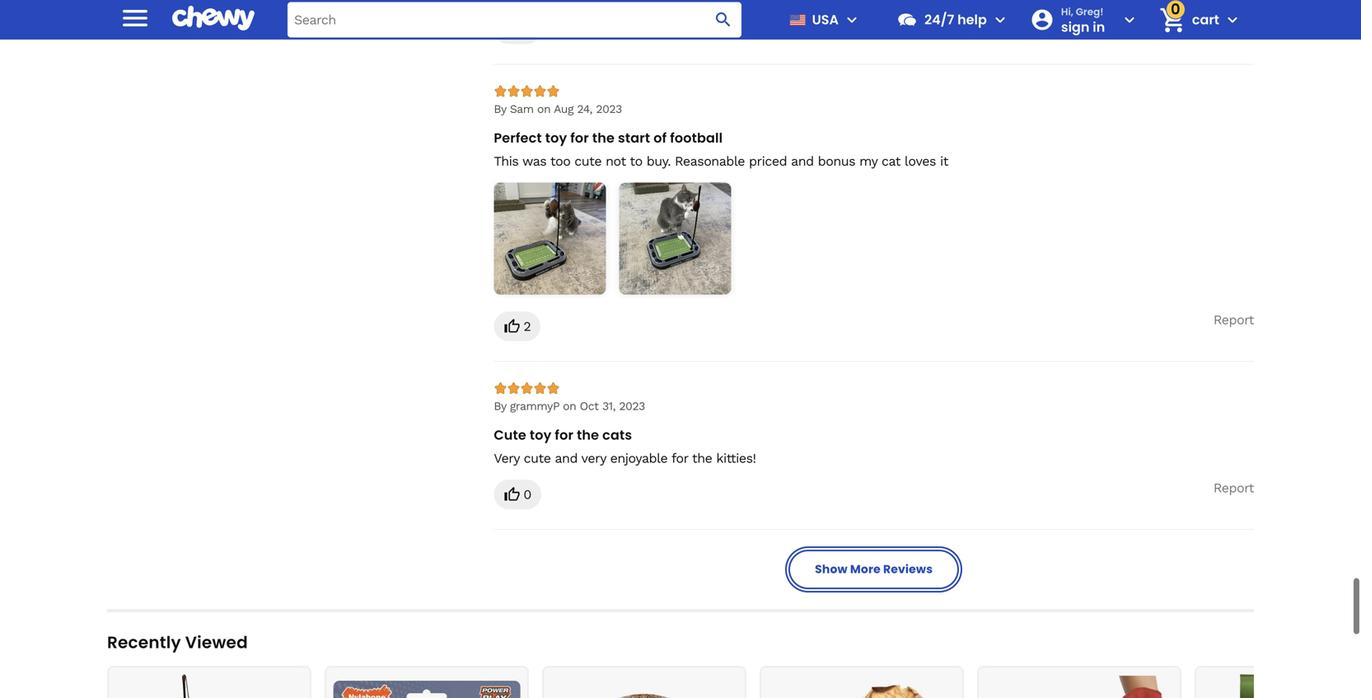Task type: vqa. For each thing, say whether or not it's contained in the screenshot.
help
yes



Task type: describe. For each thing, give the bounding box(es) containing it.
for for cute
[[555, 426, 574, 444]]

this
[[494, 153, 519, 169]]

report for 2 "button"
[[1214, 312, 1255, 328]]

was
[[523, 153, 547, 169]]

for for perfect
[[571, 129, 589, 147]]

cute inside perfect toy for the start of football this was too cute not to buy. reasonable priced and bonus my cat loves it
[[575, 153, 602, 169]]

24/7
[[925, 10, 955, 29]]

usa button
[[783, 0, 862, 40]]

and inside the cute toy for the cats very cute and very enjoyable for the kitties!
[[555, 451, 578, 466]]

sam
[[510, 102, 534, 116]]

2
[[524, 319, 531, 334]]

1 list item from the left
[[494, 183, 606, 298]]

menu image
[[842, 10, 862, 30]]

2 button
[[494, 312, 541, 341]]

by for cute toy for the cats
[[494, 399, 507, 413]]

football
[[670, 129, 723, 147]]

it
[[940, 153, 949, 169]]

cart
[[1193, 10, 1220, 29]]

cute inside the cute toy for the cats very cute and very enjoyable for the kitties!
[[524, 451, 551, 466]]

report button for 1st 0 button
[[1214, 14, 1255, 31]]

cute toy for the cats very cute and very enjoyable for the kitties!
[[494, 426, 756, 466]]

submit search image
[[714, 10, 734, 30]]

usa
[[812, 10, 839, 29]]

2 list item from the left
[[619, 183, 731, 298]]

cats
[[603, 426, 632, 444]]

viewed
[[185, 631, 248, 654]]

chewy home image
[[172, 0, 255, 36]]

of
[[654, 129, 667, 147]]

show
[[815, 561, 848, 577]]

nylabone power play football gripz dog toy, medium image
[[333, 674, 521, 698]]

kitties!
[[717, 451, 756, 466]]

hi,
[[1062, 5, 1074, 18]]

1 vertical spatial list
[[107, 666, 1362, 698]]

31,
[[602, 399, 616, 413]]

loves
[[905, 153, 936, 169]]

by grammyp on oct 31, 2023
[[494, 399, 645, 413]]

on for cute toy for the cats
[[563, 399, 576, 413]]

in
[[1093, 18, 1106, 36]]

greg!
[[1076, 5, 1104, 18]]

perfect toy for the start of football this was too cute not to buy. reasonable priced and bonus my cat loves it
[[494, 129, 949, 169]]

more
[[851, 561, 881, 577]]

2023 for perfect toy for the start of football
[[596, 102, 622, 116]]

pets first nfl football field cat scratcher toy with catnip, philadelphia eagles image
[[115, 674, 303, 698]]

buy.
[[647, 153, 671, 169]]

on for perfect toy for the start of football
[[537, 102, 551, 116]]

very
[[494, 451, 520, 466]]

account menu image
[[1120, 10, 1140, 30]]

sungrow betta fish indian almond leaves, water conditioner & tank treatment for freshwater aquarium image
[[768, 674, 956, 698]]

very
[[582, 451, 606, 466]]

enjoyable
[[610, 451, 668, 466]]

report button for second 0 button from the top
[[1214, 480, 1255, 496]]

0 vertical spatial list
[[494, 183, 1255, 298]]

my
[[860, 153, 878, 169]]

recently
[[107, 631, 181, 654]]

cute
[[494, 426, 527, 444]]

24,
[[577, 102, 593, 116]]

oct
[[580, 399, 599, 413]]



Task type: locate. For each thing, give the bounding box(es) containing it.
cute
[[575, 153, 602, 169], [524, 451, 551, 466]]

the for cats
[[577, 426, 599, 444]]

1 horizontal spatial list item
[[619, 183, 731, 298]]

chewy support image
[[897, 9, 918, 30]]

toy inside the cute toy for the cats very cute and very enjoyable for the kitties!
[[530, 426, 552, 444]]

grammyp
[[510, 399, 559, 413]]

2 0 from the top
[[524, 487, 532, 502]]

1 vertical spatial report
[[1214, 312, 1255, 328]]

for right "enjoyable"
[[672, 451, 689, 466]]

report button
[[1214, 14, 1255, 31], [1214, 312, 1255, 328], [1214, 480, 1255, 496]]

items image
[[1158, 5, 1187, 34]]

help menu image
[[991, 10, 1010, 30]]

1 horizontal spatial cute
[[575, 153, 602, 169]]

the up very
[[577, 426, 599, 444]]

0 vertical spatial and
[[791, 153, 814, 169]]

toy up too
[[545, 129, 567, 147]]

0 vertical spatial 0
[[524, 21, 532, 37]]

1 vertical spatial toy
[[530, 426, 552, 444]]

0 vertical spatial 2023
[[596, 102, 622, 116]]

0 vertical spatial report
[[1214, 15, 1255, 30]]

list
[[494, 183, 1255, 298], [107, 666, 1362, 698]]

1 by from the top
[[494, 102, 507, 116]]

0 button
[[494, 14, 541, 44], [494, 480, 541, 509]]

Search text field
[[288, 2, 742, 38]]

toy down "grammyp"
[[530, 426, 552, 444]]

toy
[[545, 129, 567, 147], [530, 426, 552, 444]]

report for second 0 button from the top
[[1214, 480, 1255, 496]]

24/7 help link
[[890, 0, 987, 40]]

report button for 2 "button"
[[1214, 312, 1255, 328]]

1 vertical spatial 2023
[[619, 399, 645, 413]]

0 horizontal spatial on
[[537, 102, 551, 116]]

1 horizontal spatial and
[[791, 153, 814, 169]]

to
[[630, 153, 643, 169]]

0 vertical spatial on
[[537, 102, 551, 116]]

start
[[618, 129, 651, 147]]

0 horizontal spatial list item
[[494, 183, 606, 298]]

for
[[571, 129, 589, 147], [555, 426, 574, 444], [672, 451, 689, 466]]

2 vertical spatial for
[[672, 451, 689, 466]]

by up cute
[[494, 399, 507, 413]]

3 report from the top
[[1214, 480, 1255, 496]]

0 up sam
[[524, 21, 532, 37]]

2 by from the top
[[494, 399, 507, 413]]

0 vertical spatial for
[[571, 129, 589, 147]]

0 button down very
[[494, 480, 541, 509]]

0 vertical spatial toy
[[545, 129, 567, 147]]

1 vertical spatial cute
[[524, 451, 551, 466]]

0 button up sam
[[494, 14, 541, 44]]

reasonable
[[675, 153, 745, 169]]

1 0 from the top
[[524, 21, 532, 37]]

2 report button from the top
[[1214, 312, 1255, 328]]

toy inside perfect toy for the start of football this was too cute not to buy. reasonable priced and bonus my cat loves it
[[545, 129, 567, 147]]

sungrow long rubber betta aquarium gloves fish tank maintenance accessories, 22-in, 1 pair image
[[986, 674, 1174, 698]]

bonus
[[818, 153, 856, 169]]

1 vertical spatial by
[[494, 399, 507, 413]]

3 report button from the top
[[1214, 480, 1255, 496]]

by
[[494, 102, 507, 116], [494, 399, 507, 413]]

2 vertical spatial report
[[1214, 480, 1255, 496]]

the inside perfect toy for the start of football this was too cute not to buy. reasonable priced and bonus my cat loves it
[[593, 129, 615, 147]]

cute right very
[[524, 451, 551, 466]]

cart link
[[1153, 0, 1220, 40]]

0 vertical spatial the
[[593, 129, 615, 147]]

and left very
[[555, 451, 578, 466]]

24/7 help
[[925, 10, 987, 29]]

on left oct
[[563, 399, 576, 413]]

sungrow betta fish hideout cave, decoration for aquarium & gecko tank image
[[551, 674, 739, 698]]

by for perfect toy for the start of football
[[494, 102, 507, 116]]

report
[[1214, 15, 1255, 30], [1214, 312, 1255, 328], [1214, 480, 1255, 496]]

1 vertical spatial 0
[[524, 487, 532, 502]]

for down by grammyp on oct 31, 2023
[[555, 426, 574, 444]]

the for start
[[593, 129, 615, 147]]

cart menu image
[[1223, 10, 1243, 30]]

not
[[606, 153, 626, 169]]

on left aug
[[537, 102, 551, 116]]

1 horizontal spatial on
[[563, 399, 576, 413]]

1 vertical spatial and
[[555, 451, 578, 466]]

1 report button from the top
[[1214, 14, 1255, 31]]

show more reviews button
[[789, 550, 960, 589]]

2023 for cute toy for the cats
[[619, 399, 645, 413]]

and
[[791, 153, 814, 169], [555, 451, 578, 466]]

the
[[593, 129, 615, 147], [577, 426, 599, 444], [692, 451, 713, 466]]

help
[[958, 10, 987, 29]]

list item down buy.
[[619, 183, 731, 298]]

1 report from the top
[[1214, 15, 1255, 30]]

perfect
[[494, 129, 542, 147]]

Product search field
[[288, 2, 742, 38]]

1 vertical spatial 0 button
[[494, 480, 541, 509]]

for inside perfect toy for the start of football this was too cute not to buy. reasonable priced and bonus my cat loves it
[[571, 129, 589, 147]]

the up 'not'
[[593, 129, 615, 147]]

0
[[524, 21, 532, 37], [524, 487, 532, 502]]

and inside perfect toy for the start of football this was too cute not to buy. reasonable priced and bonus my cat loves it
[[791, 153, 814, 169]]

1 0 button from the top
[[494, 14, 541, 44]]

on
[[537, 102, 551, 116], [563, 399, 576, 413]]

sign
[[1062, 18, 1090, 36]]

by left sam
[[494, 102, 507, 116]]

2 0 button from the top
[[494, 480, 541, 509]]

reviews
[[884, 561, 933, 577]]

0 vertical spatial report button
[[1214, 14, 1255, 31]]

report for 1st 0 button
[[1214, 15, 1255, 30]]

priced
[[749, 153, 787, 169]]

0 down cute
[[524, 487, 532, 502]]

the left kitties!
[[692, 451, 713, 466]]

and left bonus
[[791, 153, 814, 169]]

1 vertical spatial for
[[555, 426, 574, 444]]

0 vertical spatial 0 button
[[494, 14, 541, 44]]

2023 right 31,
[[619, 399, 645, 413]]

hi, greg! sign in
[[1062, 5, 1106, 36]]

0 vertical spatial by
[[494, 102, 507, 116]]

aug
[[554, 102, 574, 116]]

toy for cute
[[530, 426, 552, 444]]

list item
[[494, 183, 606, 298], [619, 183, 731, 298]]

2023 right 24,
[[596, 102, 622, 116]]

1 vertical spatial on
[[563, 399, 576, 413]]

0 horizontal spatial cute
[[524, 451, 551, 466]]

menu image
[[119, 1, 152, 34]]

2 vertical spatial report button
[[1214, 480, 1255, 496]]

2 report from the top
[[1214, 312, 1255, 328]]

2 vertical spatial the
[[692, 451, 713, 466]]

audubon park cardinal blend wild bird food, 4-lb bag image
[[1203, 674, 1362, 698]]

too
[[551, 153, 571, 169]]

show more reviews
[[815, 561, 933, 577]]

0 horizontal spatial and
[[555, 451, 578, 466]]

0 vertical spatial cute
[[575, 153, 602, 169]]

1 vertical spatial the
[[577, 426, 599, 444]]

toy for perfect
[[545, 129, 567, 147]]

1 vertical spatial report button
[[1214, 312, 1255, 328]]

cat
[[882, 153, 901, 169]]

by sam on aug 24, 2023
[[494, 102, 622, 116]]

recently viewed
[[107, 631, 248, 654]]

2023
[[596, 102, 622, 116], [619, 399, 645, 413]]

for down 24,
[[571, 129, 589, 147]]

list item down too
[[494, 183, 606, 298]]

cute right too
[[575, 153, 602, 169]]



